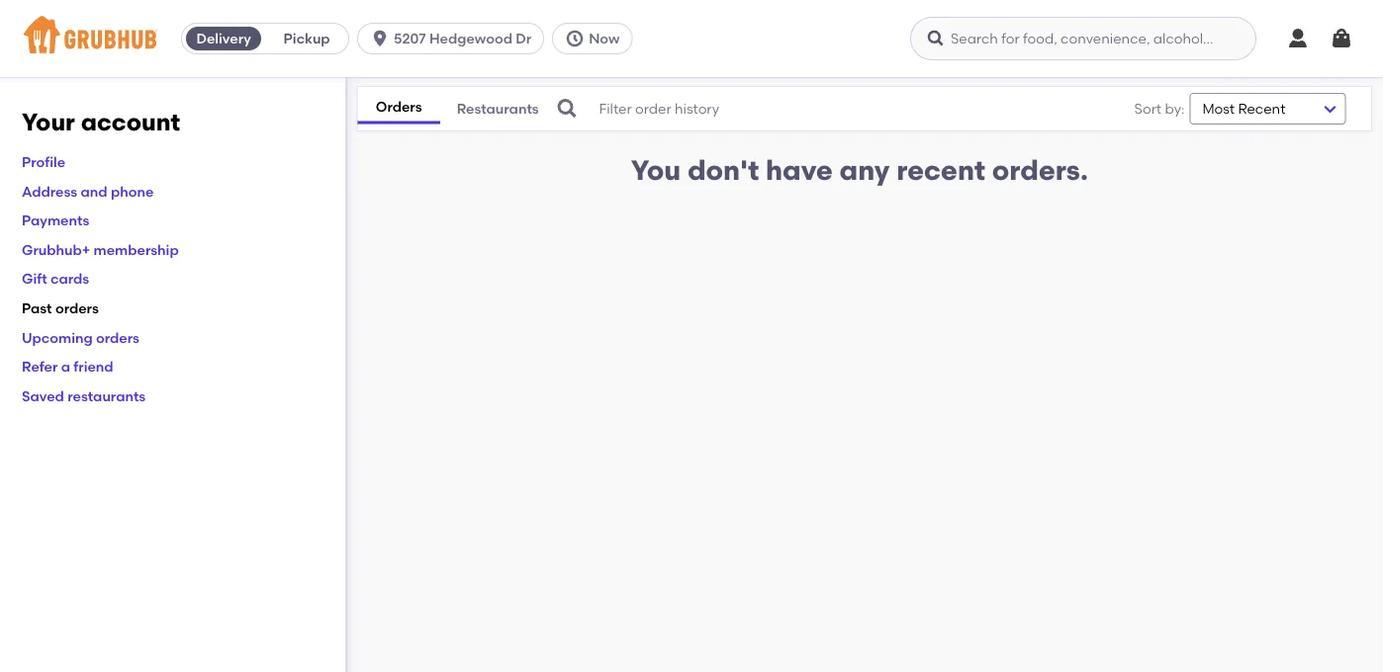 Task type: vqa. For each thing, say whether or not it's contained in the screenshot.
Now button
yes



Task type: describe. For each thing, give the bounding box(es) containing it.
restaurants button
[[440, 95, 556, 123]]

main navigation navigation
[[0, 0, 1384, 77]]

grubhub+ membership
[[22, 241, 179, 258]]

don't
[[688, 154, 759, 187]]

past orders link
[[22, 300, 99, 317]]

dr
[[516, 30, 532, 47]]

5207 hedgewood dr button
[[357, 23, 552, 54]]

hedgewood
[[429, 30, 513, 47]]

friend
[[74, 359, 113, 375]]

5207
[[394, 30, 426, 47]]

gift
[[22, 271, 47, 288]]

refer a friend
[[22, 359, 113, 375]]

now
[[589, 30, 620, 47]]

sort
[[1135, 100, 1162, 117]]

your account
[[22, 108, 180, 137]]

saved restaurants
[[22, 388, 146, 405]]

0 horizontal spatial svg image
[[926, 29, 946, 48]]

payments
[[22, 212, 89, 229]]

restaurants
[[68, 388, 146, 405]]

grubhub+
[[22, 241, 90, 258]]

gift cards
[[22, 271, 89, 288]]

1 horizontal spatial svg image
[[1287, 27, 1310, 50]]

account
[[81, 108, 180, 137]]

gift cards link
[[22, 271, 89, 288]]

upcoming orders
[[22, 329, 139, 346]]

past orders
[[22, 300, 99, 317]]

now button
[[552, 23, 641, 54]]



Task type: locate. For each thing, give the bounding box(es) containing it.
address
[[22, 183, 77, 200]]

pickup button
[[265, 23, 348, 54]]

orders.
[[992, 154, 1089, 187]]

5207 hedgewood dr
[[394, 30, 532, 47]]

sort by:
[[1135, 100, 1185, 117]]

you
[[631, 154, 681, 187]]

saved
[[22, 388, 64, 405]]

restaurants
[[457, 100, 539, 117]]

a
[[61, 359, 70, 375]]

past
[[22, 300, 52, 317]]

orders for past orders
[[55, 300, 99, 317]]

profile link
[[22, 154, 65, 170]]

svg image
[[1287, 27, 1310, 50], [926, 29, 946, 48]]

recent
[[897, 154, 986, 187]]

orders up friend at bottom
[[96, 329, 139, 346]]

0 vertical spatial orders
[[55, 300, 99, 317]]

upcoming orders link
[[22, 329, 139, 346]]

Filter order history search field
[[556, 87, 1075, 131]]

by:
[[1165, 100, 1185, 117]]

phone
[[111, 183, 154, 200]]

and
[[81, 183, 107, 200]]

any
[[840, 154, 890, 187]]

orders for upcoming orders
[[96, 329, 139, 346]]

pickup
[[284, 30, 330, 47]]

payments link
[[22, 212, 89, 229]]

address and phone link
[[22, 183, 154, 200]]

1 vertical spatial orders
[[96, 329, 139, 346]]

svg image
[[1330, 27, 1354, 50], [370, 29, 390, 48], [565, 29, 585, 48], [556, 97, 579, 121]]

svg image inside 5207 hedgewood dr button
[[370, 29, 390, 48]]

Search for food, convenience, alcohol... search field
[[911, 17, 1257, 60]]

refer a friend link
[[22, 359, 113, 375]]

upcoming
[[22, 329, 93, 346]]

orders button
[[358, 94, 440, 124]]

membership
[[94, 241, 179, 258]]

delivery
[[196, 30, 251, 47]]

saved restaurants link
[[22, 388, 146, 405]]

delivery button
[[182, 23, 265, 54]]

you don't have any recent orders.
[[631, 154, 1089, 187]]

your
[[22, 108, 75, 137]]

address and phone
[[22, 183, 154, 200]]

orders up upcoming orders
[[55, 300, 99, 317]]

orders
[[55, 300, 99, 317], [96, 329, 139, 346]]

cards
[[51, 271, 89, 288]]

svg image inside now button
[[565, 29, 585, 48]]

refer
[[22, 359, 58, 375]]

have
[[766, 154, 833, 187]]

profile
[[22, 154, 65, 170]]

orders
[[376, 99, 422, 116]]

grubhub+ membership link
[[22, 241, 179, 258]]



